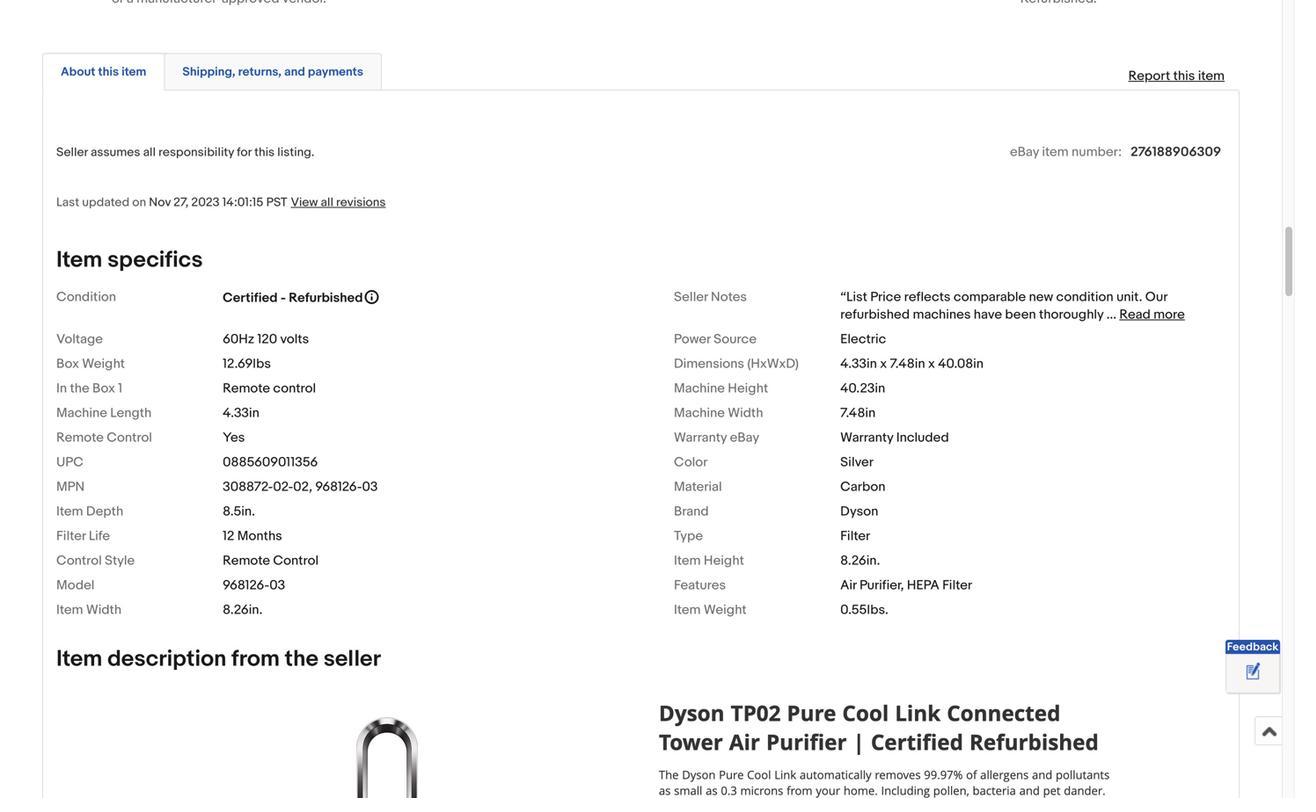 Task type: vqa. For each thing, say whether or not it's contained in the screenshot.


Task type: locate. For each thing, give the bounding box(es) containing it.
item depth
[[56, 504, 123, 520]]

0 horizontal spatial remote control
[[56, 430, 152, 446]]

tab list containing about this item
[[42, 50, 1240, 90]]

1 horizontal spatial 8.26in.
[[840, 553, 880, 569]]

warranty up silver
[[840, 430, 893, 446]]

control down 'length'
[[107, 430, 152, 446]]

box
[[56, 356, 79, 372], [92, 381, 115, 397]]

0 vertical spatial remote
[[223, 381, 270, 397]]

1 horizontal spatial weight
[[704, 603, 747, 618]]

feedback
[[1227, 641, 1279, 655]]

machine for machine length
[[56, 406, 107, 421]]

0 horizontal spatial 8.26in.
[[223, 603, 263, 618]]

1 vertical spatial all
[[321, 195, 333, 210]]

weight for item weight
[[704, 603, 747, 618]]

seller left assumes
[[56, 145, 88, 160]]

box weight
[[56, 356, 125, 372]]

control down months
[[273, 553, 319, 569]]

length
[[110, 406, 152, 421]]

machine for machine width
[[674, 406, 725, 421]]

this right about
[[98, 65, 119, 80]]

and
[[284, 65, 305, 80]]

8.26in. for item height
[[840, 553, 880, 569]]

12.69lbs
[[223, 356, 271, 372]]

item weight
[[674, 603, 747, 618]]

remote control down months
[[223, 553, 319, 569]]

seller
[[56, 145, 88, 160], [674, 289, 708, 305]]

more
[[1154, 307, 1185, 323]]

box up in
[[56, 356, 79, 372]]

refurbished
[[289, 290, 363, 306]]

x down electric
[[880, 356, 887, 372]]

description
[[107, 646, 226, 673]]

filter
[[56, 529, 86, 545], [840, 529, 870, 545], [942, 578, 972, 594]]

dimensions (hxwxd)
[[674, 356, 799, 372]]

4.33in for 4.33in x 7.48in x 40.08in
[[840, 356, 877, 372]]

8.26in. down '968126-03'
[[223, 603, 263, 618]]

mpn
[[56, 479, 85, 495]]

0 horizontal spatial 7.48in
[[840, 406, 876, 421]]

machine for machine height
[[674, 381, 725, 397]]

item
[[56, 247, 102, 274], [56, 504, 83, 520], [674, 553, 701, 569], [56, 603, 83, 618], [674, 603, 701, 618], [56, 646, 102, 673]]

item inside about this item button
[[122, 65, 146, 80]]

item right "report"
[[1198, 68, 1225, 84]]

electric
[[840, 332, 886, 347]]

0 vertical spatial height
[[728, 381, 768, 397]]

control
[[107, 430, 152, 446], [56, 553, 102, 569], [273, 553, 319, 569]]

height down dimensions (hxwxd)
[[728, 381, 768, 397]]

all right assumes
[[143, 145, 156, 160]]

7.48in left 40.08in on the right
[[890, 356, 925, 372]]

item description from the seller
[[56, 646, 381, 673]]

x left 40.08in on the right
[[928, 356, 935, 372]]

1 vertical spatial 4.33in
[[223, 406, 259, 421]]

remote for control style
[[223, 553, 270, 569]]

item down mpn
[[56, 504, 83, 520]]

remote up upc
[[56, 430, 104, 446]]

0 horizontal spatial control
[[56, 553, 102, 569]]

2 vertical spatial remote
[[223, 553, 270, 569]]

number:
[[1072, 144, 1122, 160]]

1 horizontal spatial control
[[107, 430, 152, 446]]

x
[[880, 356, 887, 372], [928, 356, 935, 372]]

item down type
[[674, 553, 701, 569]]

1 vertical spatial weight
[[704, 603, 747, 618]]

weight down the 'features'
[[704, 603, 747, 618]]

0 horizontal spatial width
[[86, 603, 121, 618]]

depth
[[86, 504, 123, 520]]

1 vertical spatial the
[[285, 646, 318, 673]]

item inside report this item link
[[1198, 68, 1225, 84]]

ebay left number:
[[1010, 144, 1039, 160]]

control up model at the left
[[56, 553, 102, 569]]

this right "report"
[[1173, 68, 1195, 84]]

item height
[[674, 553, 744, 569]]

1 vertical spatial ebay
[[730, 430, 759, 446]]

2 horizontal spatial this
[[1173, 68, 1195, 84]]

the right from
[[285, 646, 318, 673]]

item for item depth
[[56, 504, 83, 520]]

certified
[[223, 290, 278, 306]]

this inside report this item link
[[1173, 68, 1195, 84]]

machine
[[674, 381, 725, 397], [56, 406, 107, 421], [674, 406, 725, 421]]

remote down 12.69lbs
[[223, 381, 270, 397]]

read more button
[[1119, 307, 1185, 323]]

machine down the 'dimensions'
[[674, 381, 725, 397]]

1 vertical spatial remote control
[[223, 553, 319, 569]]

968126- down 12 months
[[223, 578, 269, 594]]

0 vertical spatial width
[[728, 406, 763, 421]]

02,
[[293, 479, 312, 495]]

1 vertical spatial 03
[[269, 578, 285, 594]]

material
[[674, 479, 722, 495]]

comparable
[[954, 289, 1026, 305]]

1 vertical spatial 8.26in.
[[223, 603, 263, 618]]

carbon
[[840, 479, 886, 495]]

seller left notes
[[674, 289, 708, 305]]

0 horizontal spatial 968126-
[[223, 578, 269, 594]]

1 vertical spatial height
[[704, 553, 744, 569]]

power
[[674, 332, 711, 347]]

control
[[273, 381, 316, 397]]

0 vertical spatial 7.48in
[[890, 356, 925, 372]]

filter for filter
[[840, 529, 870, 545]]

ebay down machine width in the bottom right of the page
[[730, 430, 759, 446]]

item
[[122, 65, 146, 80], [1198, 68, 1225, 84], [1042, 144, 1069, 160]]

this right for
[[254, 145, 275, 160]]

all right view
[[321, 195, 333, 210]]

item left number:
[[1042, 144, 1069, 160]]

1 horizontal spatial this
[[254, 145, 275, 160]]

the right in
[[70, 381, 89, 397]]

0 vertical spatial seller
[[56, 145, 88, 160]]

7.48in
[[890, 356, 925, 372], [840, 406, 876, 421]]

2 x from the left
[[928, 356, 935, 372]]

shipping, returns, and payments button
[[182, 64, 363, 81]]

0 horizontal spatial warranty
[[674, 430, 727, 446]]

8.5in.
[[223, 504, 255, 520]]

1 horizontal spatial filter
[[840, 529, 870, 545]]

this for report
[[1173, 68, 1195, 84]]

0 vertical spatial the
[[70, 381, 89, 397]]

item down the 'features'
[[674, 603, 701, 618]]

1 warranty from the left
[[674, 430, 727, 446]]

item for item specifics
[[56, 247, 102, 274]]

1
[[118, 381, 122, 397]]

0 horizontal spatial weight
[[82, 356, 125, 372]]

968126-
[[315, 479, 362, 495], [223, 578, 269, 594]]

0 vertical spatial weight
[[82, 356, 125, 372]]

"list price reflects comparable new condition unit. our refurbished machines have been thoroughly ...
[[840, 289, 1167, 323]]

remote control down machine length
[[56, 430, 152, 446]]

1 vertical spatial seller
[[674, 289, 708, 305]]

assumes
[[91, 145, 140, 160]]

1 horizontal spatial 968126-
[[315, 479, 362, 495]]

this for about
[[98, 65, 119, 80]]

1 horizontal spatial all
[[321, 195, 333, 210]]

this inside about this item button
[[98, 65, 119, 80]]

report this item
[[1128, 68, 1225, 84]]

4.33in up yes
[[223, 406, 259, 421]]

the
[[70, 381, 89, 397], [285, 646, 318, 673]]

last
[[56, 195, 79, 210]]

seller for seller notes
[[674, 289, 708, 305]]

notes
[[711, 289, 747, 305]]

7.48in down 40.23in
[[840, 406, 876, 421]]

0 horizontal spatial filter
[[56, 529, 86, 545]]

height up the 'features'
[[704, 553, 744, 569]]

item for item height
[[674, 553, 701, 569]]

filter left life
[[56, 529, 86, 545]]

machine height
[[674, 381, 768, 397]]

03 down months
[[269, 578, 285, 594]]

1 vertical spatial 968126-
[[223, 578, 269, 594]]

1 horizontal spatial ebay
[[1010, 144, 1039, 160]]

warranty up color
[[674, 430, 727, 446]]

machine down in the box 1
[[56, 406, 107, 421]]

...
[[1107, 307, 1116, 323]]

have
[[974, 307, 1002, 323]]

0 vertical spatial 8.26in.
[[840, 553, 880, 569]]

968126-03
[[223, 578, 285, 594]]

warranty ebay
[[674, 430, 759, 446]]

warranty
[[674, 430, 727, 446], [840, 430, 893, 446]]

0 horizontal spatial ebay
[[730, 430, 759, 446]]

1 horizontal spatial x
[[928, 356, 935, 372]]

box left 1
[[92, 381, 115, 397]]

item down model at the left
[[56, 603, 83, 618]]

2 horizontal spatial control
[[273, 553, 319, 569]]

item up condition
[[56, 247, 102, 274]]

1 vertical spatial remote
[[56, 430, 104, 446]]

0 vertical spatial 968126-
[[315, 479, 362, 495]]

filter down 'dyson'
[[840, 529, 870, 545]]

warranty for warranty ebay
[[674, 430, 727, 446]]

968126- right 02,
[[315, 479, 362, 495]]

0 vertical spatial all
[[143, 145, 156, 160]]

0 vertical spatial remote control
[[56, 430, 152, 446]]

item specifics
[[56, 247, 203, 274]]

item for report this item
[[1198, 68, 1225, 84]]

1 horizontal spatial 4.33in
[[840, 356, 877, 372]]

pst
[[266, 195, 287, 210]]

returns,
[[238, 65, 281, 80]]

revisions
[[336, 195, 386, 210]]

1 horizontal spatial seller
[[674, 289, 708, 305]]

0 horizontal spatial this
[[98, 65, 119, 80]]

0 vertical spatial box
[[56, 356, 79, 372]]

height
[[728, 381, 768, 397], [704, 553, 744, 569]]

about
[[61, 65, 95, 80]]

1 horizontal spatial warranty
[[840, 430, 893, 446]]

8.26in. up air
[[840, 553, 880, 569]]

weight up in the box 1
[[82, 356, 125, 372]]

tab list
[[42, 50, 1240, 90]]

voltage
[[56, 332, 103, 347]]

seller assumes all responsibility for this listing.
[[56, 145, 314, 160]]

seller for seller assumes all responsibility for this listing.
[[56, 145, 88, 160]]

4.33in for 4.33in
[[223, 406, 259, 421]]

specifics
[[107, 247, 203, 274]]

1 horizontal spatial item
[[1042, 144, 1069, 160]]

1 vertical spatial 7.48in
[[840, 406, 876, 421]]

item right about
[[122, 65, 146, 80]]

reflects
[[904, 289, 951, 305]]

width down machine height
[[728, 406, 763, 421]]

0 vertical spatial 4.33in
[[840, 356, 877, 372]]

03 right 02,
[[362, 479, 378, 495]]

60hz 120 volts
[[223, 332, 309, 347]]

0885609011356
[[223, 455, 318, 471]]

color
[[674, 455, 708, 471]]

about this item
[[61, 65, 146, 80]]

12
[[223, 529, 234, 545]]

remote control
[[56, 430, 152, 446], [223, 553, 319, 569]]

2 horizontal spatial item
[[1198, 68, 1225, 84]]

1 horizontal spatial 03
[[362, 479, 378, 495]]

308872-
[[223, 479, 273, 495]]

width down model at the left
[[86, 603, 121, 618]]

our
[[1145, 289, 1167, 305]]

1 horizontal spatial width
[[728, 406, 763, 421]]

1 horizontal spatial 7.48in
[[890, 356, 925, 372]]

1 vertical spatial box
[[92, 381, 115, 397]]

all
[[143, 145, 156, 160], [321, 195, 333, 210]]

1 vertical spatial width
[[86, 603, 121, 618]]

0 horizontal spatial item
[[122, 65, 146, 80]]

0 horizontal spatial seller
[[56, 145, 88, 160]]

filter right hepa
[[942, 578, 972, 594]]

item down item width
[[56, 646, 102, 673]]

machine up warranty ebay
[[674, 406, 725, 421]]

0 horizontal spatial 4.33in
[[223, 406, 259, 421]]

4.33in up 40.23in
[[840, 356, 877, 372]]

remote down 12 months
[[223, 553, 270, 569]]

2 warranty from the left
[[840, 430, 893, 446]]

0 horizontal spatial x
[[880, 356, 887, 372]]



Task type: describe. For each thing, give the bounding box(es) containing it.
power source
[[674, 332, 757, 347]]

remote control
[[223, 381, 316, 397]]

seller notes
[[674, 289, 747, 305]]

0 horizontal spatial the
[[70, 381, 89, 397]]

filter life
[[56, 529, 110, 545]]

ebay item number: 276188906309
[[1010, 144, 1221, 160]]

"list
[[840, 289, 867, 305]]

seller
[[323, 646, 381, 673]]

for
[[237, 145, 252, 160]]

height for machine height
[[728, 381, 768, 397]]

4.33in x 7.48in x 40.08in
[[840, 356, 984, 372]]

life
[[89, 529, 110, 545]]

remote for in the box 1
[[223, 381, 270, 397]]

style
[[105, 553, 135, 569]]

item width
[[56, 603, 121, 618]]

condition
[[56, 289, 116, 305]]

air
[[840, 578, 857, 594]]

read more
[[1119, 307, 1185, 323]]

control style
[[56, 553, 135, 569]]

refurbished
[[840, 307, 910, 323]]

filter for filter life
[[56, 529, 86, 545]]

silver
[[840, 455, 874, 471]]

1 horizontal spatial box
[[92, 381, 115, 397]]

0 horizontal spatial 03
[[269, 578, 285, 594]]

type
[[674, 529, 703, 545]]

40.23in
[[840, 381, 885, 397]]

model
[[56, 578, 94, 594]]

about this item button
[[61, 64, 146, 81]]

updated
[[82, 195, 129, 210]]

item for about this item
[[122, 65, 146, 80]]

height for item height
[[704, 553, 744, 569]]

width for item width
[[86, 603, 121, 618]]

included
[[896, 430, 949, 446]]

new
[[1029, 289, 1053, 305]]

2 horizontal spatial filter
[[942, 578, 972, 594]]

yes
[[223, 430, 245, 446]]

in
[[56, 381, 67, 397]]

02-
[[273, 479, 293, 495]]

1 x from the left
[[880, 356, 887, 372]]

certified - refurbished
[[223, 290, 363, 306]]

60hz
[[223, 332, 254, 347]]

2023
[[191, 195, 220, 210]]

in the box 1
[[56, 381, 122, 397]]

brand
[[674, 504, 709, 520]]

warranty included
[[840, 430, 949, 446]]

source
[[714, 332, 757, 347]]

weight for box weight
[[82, 356, 125, 372]]

0.55lbs.
[[840, 603, 888, 618]]

condition
[[1056, 289, 1113, 305]]

upc
[[56, 455, 83, 471]]

on
[[132, 195, 146, 210]]

0 horizontal spatial box
[[56, 356, 79, 372]]

1 horizontal spatial the
[[285, 646, 318, 673]]

item for item weight
[[674, 603, 701, 618]]

308872-02-02, 968126-03
[[223, 479, 378, 495]]

shipping, returns, and payments
[[182, 65, 363, 80]]

(hxwxd)
[[747, 356, 799, 372]]

read
[[1119, 307, 1151, 323]]

27,
[[173, 195, 189, 210]]

0 vertical spatial ebay
[[1010, 144, 1039, 160]]

width for machine width
[[728, 406, 763, 421]]

item for item description from the seller
[[56, 646, 102, 673]]

1 horizontal spatial remote control
[[223, 553, 319, 569]]

276188906309
[[1131, 144, 1221, 160]]

nov
[[149, 195, 171, 210]]

months
[[237, 529, 282, 545]]

report this item link
[[1120, 60, 1233, 93]]

been
[[1005, 307, 1036, 323]]

0 vertical spatial 03
[[362, 479, 378, 495]]

8.26in. for item width
[[223, 603, 263, 618]]

thoroughly
[[1039, 307, 1104, 323]]

purifier,
[[860, 578, 904, 594]]

machine width
[[674, 406, 763, 421]]

volts
[[280, 332, 309, 347]]

40.08in
[[938, 356, 984, 372]]

payments
[[308, 65, 363, 80]]

warranty for warranty included
[[840, 430, 893, 446]]

from
[[231, 646, 280, 673]]

0 horizontal spatial all
[[143, 145, 156, 160]]

machines
[[913, 307, 971, 323]]

unit.
[[1116, 289, 1142, 305]]

air purifier, hepa filter
[[840, 578, 972, 594]]

item for item width
[[56, 603, 83, 618]]

dyson
[[840, 504, 878, 520]]

14:01:15
[[222, 195, 263, 210]]

responsibility
[[158, 145, 234, 160]]

dimensions
[[674, 356, 744, 372]]

12 months
[[223, 529, 282, 545]]

features
[[674, 578, 726, 594]]



